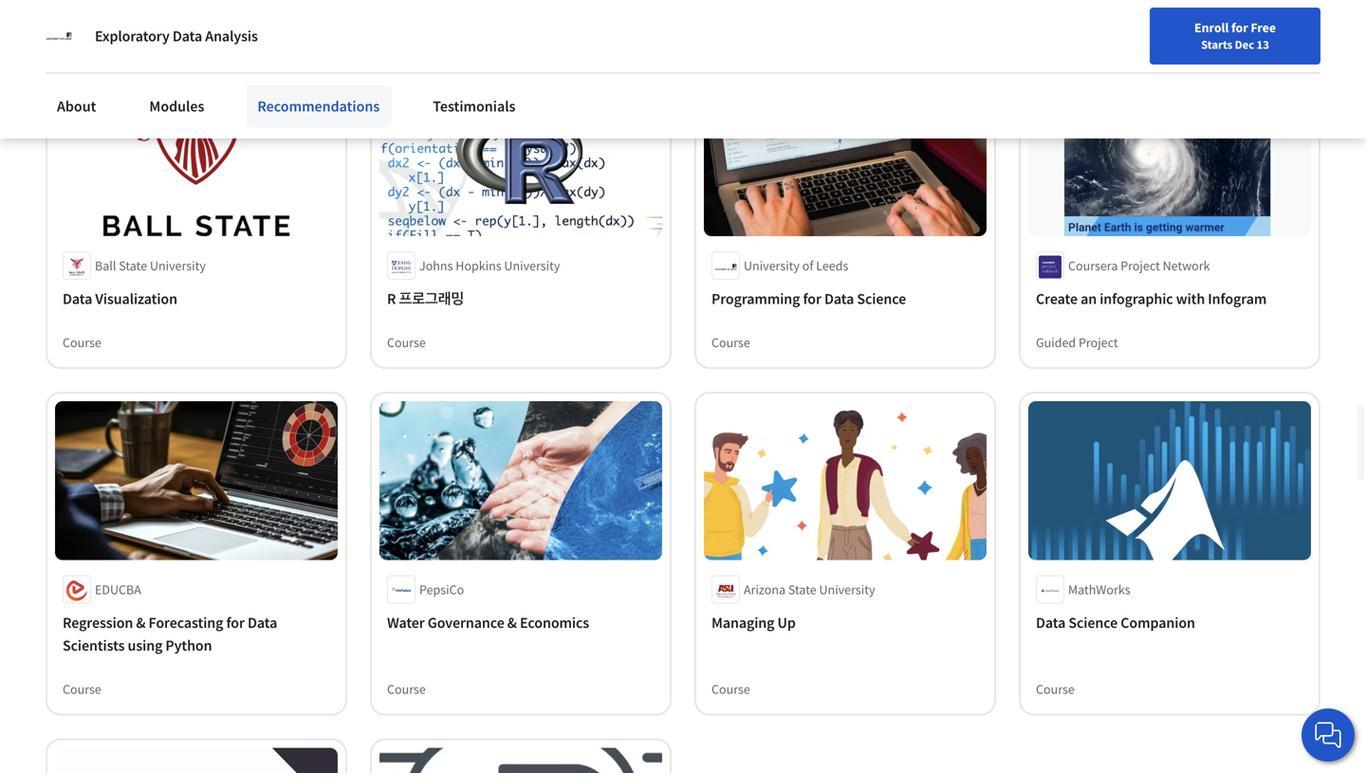 Task type: vqa. For each thing, say whether or not it's contained in the screenshot.


Task type: locate. For each thing, give the bounding box(es) containing it.
course down data science companion
[[1036, 681, 1075, 698]]

state right ball
[[119, 257, 147, 274]]

1 horizontal spatial science
[[1069, 613, 1118, 632]]

for right forecasting
[[226, 613, 245, 632]]

& up using
[[136, 613, 146, 632]]

create an infographic with infogram link
[[1036, 287, 1304, 310]]

course down r
[[387, 334, 426, 351]]

testimonials
[[433, 97, 516, 116]]

& left economics
[[507, 613, 517, 632]]

1 horizontal spatial for
[[803, 289, 822, 308]]

chat with us image
[[1313, 720, 1344, 751]]

university up r 프로그래밍 link
[[504, 257, 560, 274]]

0 vertical spatial project
[[1121, 257, 1160, 274]]

for inside enroll for free starts dec 13
[[1232, 19, 1248, 36]]

0 horizontal spatial science
[[857, 289, 906, 308]]

course down scientists
[[63, 681, 101, 698]]

r
[[387, 289, 396, 308]]

1 & from the left
[[136, 613, 146, 632]]

data
[[173, 27, 202, 46], [63, 289, 92, 308], [824, 289, 854, 308], [248, 613, 277, 632], [1036, 613, 1066, 632]]

forecasting
[[149, 613, 223, 632]]

johns
[[419, 257, 453, 274]]

managing up
[[712, 613, 796, 632]]

exploratory data analysis
[[95, 27, 258, 46]]

governance
[[428, 613, 505, 632]]

free
[[1251, 19, 1276, 36]]

hopkins
[[456, 257, 502, 274]]

water
[[387, 613, 425, 632]]

exploratory
[[95, 27, 170, 46]]

&
[[136, 613, 146, 632], [507, 613, 517, 632]]

0 vertical spatial state
[[119, 257, 147, 274]]

for up dec
[[1232, 19, 1248, 36]]

1 horizontal spatial &
[[507, 613, 517, 632]]

coursera project network
[[1068, 257, 1210, 274]]

recommendations link
[[246, 85, 391, 127]]

course down managing
[[712, 681, 750, 698]]

course for managing up
[[712, 681, 750, 698]]

mathworks
[[1068, 581, 1131, 598]]

water governance & economics
[[387, 613, 589, 632]]

0 horizontal spatial project
[[1079, 334, 1118, 351]]

0 horizontal spatial for
[[226, 613, 245, 632]]

2 vertical spatial for
[[226, 613, 245, 632]]

for for free
[[1232, 19, 1248, 36]]

course down programming
[[712, 334, 750, 351]]

course
[[63, 334, 101, 351], [387, 334, 426, 351], [712, 334, 750, 351], [63, 681, 101, 698], [387, 681, 426, 698], [712, 681, 750, 698], [1036, 681, 1075, 698]]

project
[[1121, 257, 1160, 274], [1079, 334, 1118, 351]]

1 vertical spatial state
[[788, 581, 817, 598]]

companion
[[1121, 613, 1195, 632]]

water governance & economics link
[[387, 611, 655, 634]]

1 vertical spatial for
[[803, 289, 822, 308]]

modules
[[149, 97, 204, 116]]

programming for data science
[[712, 289, 906, 308]]

for down of
[[803, 289, 822, 308]]

with
[[1176, 289, 1205, 308]]

coursera image
[[23, 15, 143, 46]]

for inside regression & forecasting for data scientists using python
[[226, 613, 245, 632]]

university up managing up link
[[819, 581, 875, 598]]

educba
[[95, 581, 141, 598]]

0 horizontal spatial state
[[119, 257, 147, 274]]

up
[[778, 613, 796, 632]]

enroll
[[1195, 19, 1229, 36]]

university of leeds image
[[46, 23, 72, 49]]

project right the guided
[[1079, 334, 1118, 351]]

dec
[[1235, 37, 1254, 52]]

for
[[1232, 19, 1248, 36], [803, 289, 822, 308], [226, 613, 245, 632]]

programming
[[712, 289, 800, 308]]

recommendation tabs tab list
[[46, 0, 1321, 25]]

course for water governance & economics
[[387, 681, 426, 698]]

about
[[57, 97, 96, 116]]

leeds
[[816, 257, 849, 274]]

1 vertical spatial project
[[1079, 334, 1118, 351]]

an
[[1081, 289, 1097, 308]]

science
[[857, 289, 906, 308], [1069, 613, 1118, 632]]

create an infographic with infogram
[[1036, 289, 1267, 308]]

infographic
[[1100, 289, 1173, 308]]

course for regression & forecasting for data scientists using python
[[63, 681, 101, 698]]

university up "data visualization" link
[[150, 257, 206, 274]]

1 horizontal spatial project
[[1121, 257, 1160, 274]]

regression & forecasting for data scientists using python
[[63, 613, 277, 655]]

menu item
[[1024, 19, 1146, 81]]

university
[[150, 257, 206, 274], [504, 257, 560, 274], [744, 257, 800, 274], [819, 581, 875, 598]]

infogram
[[1208, 289, 1267, 308]]

course down water
[[387, 681, 426, 698]]

2 horizontal spatial for
[[1232, 19, 1248, 36]]

project up infographic
[[1121, 257, 1160, 274]]

1 horizontal spatial state
[[788, 581, 817, 598]]

of
[[802, 257, 814, 274]]

managing
[[712, 613, 775, 632]]

0 horizontal spatial &
[[136, 613, 146, 632]]

1 vertical spatial science
[[1069, 613, 1118, 632]]

economics
[[520, 613, 589, 632]]

0 vertical spatial for
[[1232, 19, 1248, 36]]

state
[[119, 257, 147, 274], [788, 581, 817, 598]]

프로그래밍
[[399, 289, 464, 308]]

course down data visualization
[[63, 334, 101, 351]]

state up up
[[788, 581, 817, 598]]



Task type: describe. For each thing, give the bounding box(es) containing it.
regression
[[63, 613, 133, 632]]

programming for data science link
[[712, 287, 979, 310]]

data inside regression & forecasting for data scientists using python
[[248, 613, 277, 632]]

johns hopkins university
[[419, 257, 560, 274]]

0 vertical spatial science
[[857, 289, 906, 308]]

guided project
[[1036, 334, 1118, 351]]

managing up link
[[712, 611, 979, 634]]

analysis
[[205, 27, 258, 46]]

data science companion
[[1036, 613, 1195, 632]]

r 프로그래밍 link
[[387, 287, 655, 310]]

arizona state university
[[744, 581, 875, 598]]

university for visualization
[[150, 257, 206, 274]]

course for r 프로그래밍
[[387, 334, 426, 351]]

coursera
[[1068, 257, 1118, 274]]

2 & from the left
[[507, 613, 517, 632]]

course for data science companion
[[1036, 681, 1075, 698]]

13
[[1257, 37, 1269, 52]]

pepsico
[[419, 581, 464, 598]]

using
[[128, 636, 163, 655]]

data visualization
[[63, 289, 177, 308]]

regression & forecasting for data scientists using python link
[[63, 611, 330, 657]]

r 프로그래밍
[[387, 289, 464, 308]]

scientists
[[63, 636, 125, 655]]

university left of
[[744, 257, 800, 274]]

arizona
[[744, 581, 786, 598]]

python
[[165, 636, 212, 655]]

modules link
[[138, 85, 216, 127]]

project for guided
[[1079, 334, 1118, 351]]

network
[[1163, 257, 1210, 274]]

course for programming for data science
[[712, 334, 750, 351]]

recommendations
[[257, 97, 380, 116]]

starts
[[1201, 37, 1233, 52]]

& inside regression & forecasting for data scientists using python
[[136, 613, 146, 632]]

state for visualization
[[119, 257, 147, 274]]

for for data
[[803, 289, 822, 308]]

visualization
[[95, 289, 177, 308]]

enroll for free starts dec 13
[[1195, 19, 1276, 52]]

ball state university
[[95, 257, 206, 274]]

university for up
[[819, 581, 875, 598]]

data science companion link
[[1036, 611, 1304, 634]]

create
[[1036, 289, 1078, 308]]

university of leeds
[[744, 257, 849, 274]]

university for 프로그래밍
[[504, 257, 560, 274]]

testimonials link
[[422, 85, 527, 127]]

course for data visualization
[[63, 334, 101, 351]]

state for up
[[788, 581, 817, 598]]

data visualization link
[[63, 287, 330, 310]]

ball
[[95, 257, 116, 274]]

project for coursera
[[1121, 257, 1160, 274]]

guided
[[1036, 334, 1076, 351]]

about link
[[46, 85, 108, 127]]



